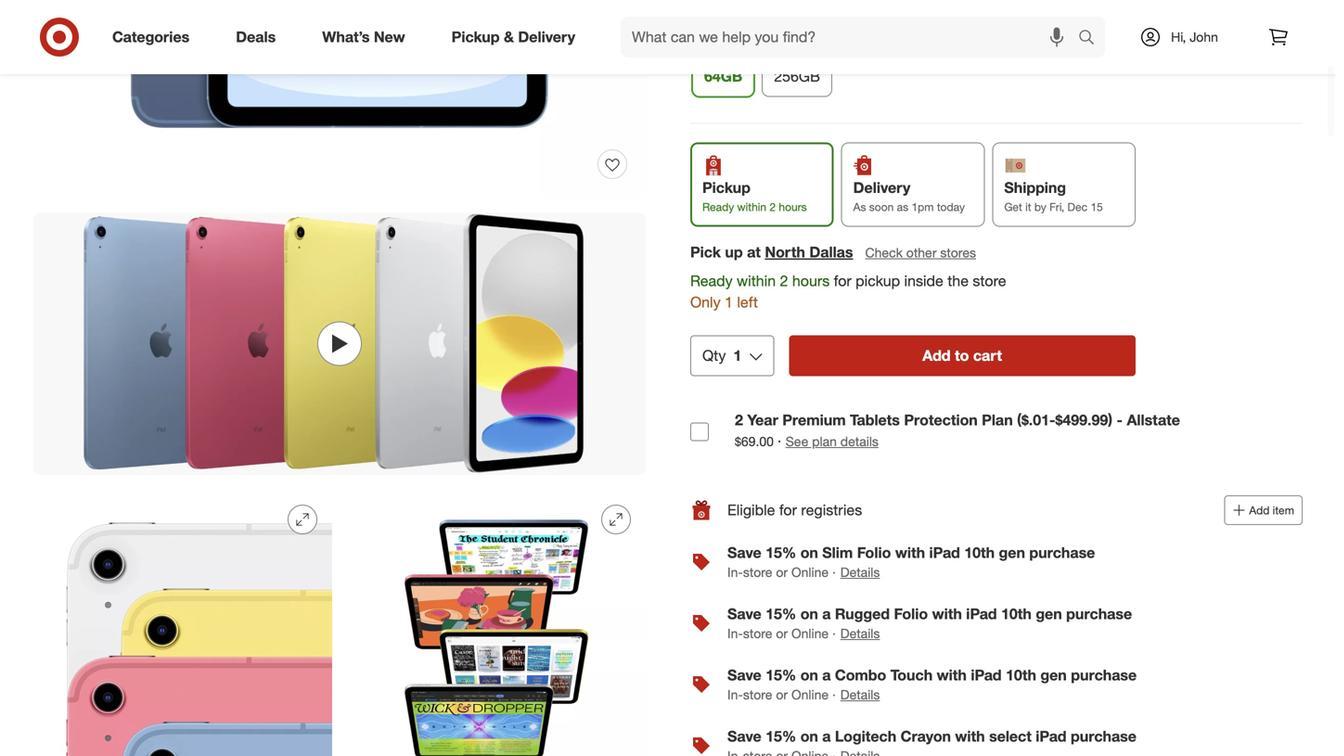 Task type: locate. For each thing, give the bounding box(es) containing it.
in- inside "save 15% on slim folio with ipad 10th gen purchase in-store or online ∙ details"
[[728, 564, 743, 581]]

as
[[853, 200, 866, 214]]

15
[[1091, 200, 1103, 214]]

ready up pick
[[702, 200, 734, 214]]

0 vertical spatial for
[[834, 272, 852, 290]]

1 vertical spatial 1
[[733, 346, 742, 364]]

0 vertical spatial folio
[[857, 544, 891, 562]]

ipad up "save 15% on a rugged folio with ipad 10th gen purchase" link
[[929, 544, 960, 562]]

details button down rugged
[[840, 624, 881, 644]]

in- for save 15% on a combo touch with ipad 10th gen purchase
[[728, 687, 743, 703]]

0 horizontal spatial 1
[[725, 293, 733, 311]]

&
[[504, 28, 514, 46]]

in- inside save 15% on a rugged folio with ipad 10th gen purchase in-store or online ∙ details
[[728, 626, 743, 642]]

gen inside save 15% on a rugged folio with ipad 10th gen purchase in-store or online ∙ details
[[1036, 605, 1062, 623]]

1 in- from the top
[[728, 564, 743, 581]]

·
[[777, 432, 782, 450]]

details button for folio
[[840, 562, 881, 583]]

1 vertical spatial ∙
[[832, 626, 836, 642]]

ipad up select
[[971, 666, 1002, 684]]

2 left year
[[735, 411, 743, 429]]

∙ for combo
[[832, 687, 836, 703]]

on
[[801, 544, 818, 562], [801, 605, 818, 623], [801, 666, 818, 684], [801, 728, 818, 746]]

2 vertical spatial ∙
[[832, 687, 836, 703]]

∙ inside save 15% on a rugged folio with ipad 10th gen purchase in-store or online ∙ details
[[832, 626, 836, 642]]

save inside the save 15% on a combo touch with ipad 10th gen purchase in-store or online ∙ details
[[728, 666, 762, 684]]

0 vertical spatial ready
[[702, 200, 734, 214]]

logitech
[[835, 728, 897, 746]]

1 vertical spatial delivery
[[853, 179, 911, 197]]

details down rugged
[[840, 626, 880, 642]]

10th inside save 15% on a rugged folio with ipad 10th gen purchase in-store or online ∙ details
[[1001, 605, 1032, 623]]

2 vertical spatial online
[[791, 687, 829, 703]]

with for folio
[[932, 605, 962, 623]]

1 on from the top
[[801, 544, 818, 562]]

on for rugged
[[801, 605, 818, 623]]

ipad inside save 15% on a rugged folio with ipad 10th gen purchase in-store or online ∙ details
[[966, 605, 997, 623]]

∙ inside the save 15% on a combo touch with ipad 10th gen purchase in-store or online ∙ details
[[832, 687, 836, 703]]

1 vertical spatial hours
[[792, 272, 830, 290]]

1 vertical spatial 10th
[[1001, 605, 1032, 623]]

delivery inside delivery as soon as 1pm today
[[853, 179, 911, 197]]

pick
[[690, 243, 721, 261]]

2 vertical spatial gen
[[1041, 666, 1067, 684]]

($.01-
[[1017, 411, 1056, 429]]

apple ipad 10.9-inch wi-fi (2022, 10th generation), 1 of 10 image
[[33, 0, 646, 198]]

1 vertical spatial pickup
[[702, 179, 751, 197]]

None checkbox
[[690, 423, 709, 441]]

2 save from the top
[[728, 605, 762, 623]]

save 15% on a rugged folio with ipad 10th gen purchase in-store or online ∙ details
[[728, 605, 1132, 642]]

ipad up the save 15% on a combo touch with ipad 10th gen purchase link
[[966, 605, 997, 623]]

in- inside the save 15% on a combo touch with ipad 10th gen purchase in-store or online ∙ details
[[728, 687, 743, 703]]

1 vertical spatial a
[[822, 666, 831, 684]]

with up the save 15% on a combo touch with ipad 10th gen purchase link
[[932, 605, 962, 623]]

registries
[[801, 501, 862, 519]]

ipad
[[929, 544, 960, 562], [966, 605, 997, 623], [971, 666, 1002, 684], [1036, 728, 1067, 746]]

15% inside "save 15% on slim folio with ipad 10th gen purchase in-store or online ∙ details"
[[766, 544, 796, 562]]

crayon
[[901, 728, 951, 746]]

-
[[1117, 411, 1123, 429]]

on left the logitech
[[801, 728, 818, 746]]

details
[[841, 433, 879, 450]]

with left select
[[955, 728, 985, 746]]

3 15% from the top
[[766, 666, 796, 684]]

2 vertical spatial in-
[[728, 687, 743, 703]]

to
[[955, 346, 969, 364]]

1 details button from the top
[[840, 562, 881, 583]]

10th
[[964, 544, 995, 562], [1001, 605, 1032, 623], [1006, 666, 1036, 684]]

store inside save 15% on a rugged folio with ipad 10th gen purchase in-store or online ∙ details
[[743, 626, 772, 642]]

with right touch
[[937, 666, 967, 684]]

64gb down size 64gb
[[704, 67, 743, 85]]

2 vertical spatial details
[[840, 687, 880, 703]]

1 vertical spatial for
[[779, 501, 797, 519]]

add inside button
[[1249, 504, 1270, 517]]

2 down north
[[780, 272, 788, 290]]

see plan details button
[[786, 433, 879, 451]]

∙
[[832, 564, 836, 581], [832, 626, 836, 642], [832, 687, 836, 703]]

2 on from the top
[[801, 605, 818, 623]]

hours down north dallas "button"
[[792, 272, 830, 290]]

details inside the save 15% on a combo touch with ipad 10th gen purchase in-store or online ∙ details
[[840, 687, 880, 703]]

categories link
[[97, 17, 213, 58]]

delivery right &
[[518, 28, 575, 46]]

15% inside save 15% on a rugged folio with ipad 10th gen purchase in-store or online ∙ details
[[766, 605, 796, 623]]

on left combo
[[801, 666, 818, 684]]

2 inside pickup ready within 2 hours
[[770, 200, 776, 214]]

0 vertical spatial 2
[[770, 200, 776, 214]]

0 vertical spatial gen
[[999, 544, 1025, 562]]

apple ipad 10.9-inch wi-fi (2022, 10th generation), 4 of 10 image
[[347, 490, 646, 756]]

3 details button from the top
[[840, 685, 881, 705]]

purchase inside save 15% on a rugged folio with ipad 10th gen purchase in-store or online ∙ details
[[1066, 605, 1132, 623]]

2 details button from the top
[[840, 624, 881, 644]]

a inside save 15% on a rugged folio with ipad 10th gen purchase in-store or online ∙ details
[[822, 605, 831, 623]]

on inside "save 15% on slim folio with ipad 10th gen purchase in-store or online ∙ details"
[[801, 544, 818, 562]]

3 in- from the top
[[728, 687, 743, 703]]

ready
[[702, 200, 734, 214], [690, 272, 733, 290]]

2 15% from the top
[[766, 605, 796, 623]]

on inside the save 15% on a combo touch with ipad 10th gen purchase in-store or online ∙ details
[[801, 666, 818, 684]]

1 vertical spatial in-
[[728, 626, 743, 642]]

soon
[[869, 200, 894, 214]]

store inside ready within 2 hours for pickup inside the store only 1 left
[[973, 272, 1006, 290]]

details button for rugged
[[840, 624, 881, 644]]

in-
[[728, 564, 743, 581], [728, 626, 743, 642], [728, 687, 743, 703]]

1 horizontal spatial pickup
[[702, 179, 751, 197]]

0 horizontal spatial pickup
[[452, 28, 500, 46]]

0 vertical spatial online
[[791, 564, 829, 581]]

store inside "save 15% on slim folio with ipad 10th gen purchase in-store or online ∙ details"
[[743, 564, 772, 581]]

on left rugged
[[801, 605, 818, 623]]

store
[[973, 272, 1006, 290], [743, 564, 772, 581], [743, 626, 772, 642], [743, 687, 772, 703]]

with inside the save 15% on a combo touch with ipad 10th gen purchase in-store or online ∙ details
[[937, 666, 967, 684]]

0 horizontal spatial folio
[[857, 544, 891, 562]]

0 vertical spatial ∙
[[832, 564, 836, 581]]

15% left rugged
[[766, 605, 796, 623]]

1 vertical spatial online
[[791, 626, 829, 642]]

details button down combo
[[840, 685, 881, 705]]

1 save from the top
[[728, 544, 762, 562]]

or inside save 15% on a rugged folio with ipad 10th gen purchase in-store or online ∙ details
[[776, 626, 788, 642]]

a for logitech
[[822, 728, 831, 746]]

0 vertical spatial 10th
[[964, 544, 995, 562]]

1 or from the top
[[776, 564, 788, 581]]

0 vertical spatial pickup
[[452, 28, 500, 46]]

1 right qty
[[733, 346, 742, 364]]

delivery up soon
[[853, 179, 911, 197]]

1 vertical spatial 2
[[780, 272, 788, 290]]

folio
[[857, 544, 891, 562], [894, 605, 928, 623]]

within inside ready within 2 hours for pickup inside the store only 1 left
[[737, 272, 776, 290]]

within up at on the top
[[737, 200, 767, 214]]

2 or from the top
[[776, 626, 788, 642]]

today
[[937, 200, 965, 214]]

0 vertical spatial add
[[923, 346, 951, 364]]

deals
[[236, 28, 276, 46]]

0 vertical spatial delivery
[[518, 28, 575, 46]]

15% left the logitech
[[766, 728, 796, 746]]

4 on from the top
[[801, 728, 818, 746]]

0 horizontal spatial 2
[[735, 411, 743, 429]]

2 within from the top
[[737, 272, 776, 290]]

online for combo
[[791, 687, 829, 703]]

save inside "save 15% on slim folio with ipad 10th gen purchase in-store or online ∙ details"
[[728, 544, 762, 562]]

15% left combo
[[766, 666, 796, 684]]

details down combo
[[840, 687, 880, 703]]

0 vertical spatial details button
[[840, 562, 881, 583]]

purchase inside "save 15% on slim folio with ipad 10th gen purchase in-store or online ∙ details"
[[1029, 544, 1095, 562]]

details inside save 15% on a rugged folio with ipad 10th gen purchase in-store or online ∙ details
[[840, 626, 880, 642]]

2 online from the top
[[791, 626, 829, 642]]

group
[[689, 24, 1303, 104]]

check
[[865, 245, 903, 261]]

1 horizontal spatial 2
[[770, 200, 776, 214]]

add left item
[[1249, 504, 1270, 517]]

add
[[923, 346, 951, 364], [1249, 504, 1270, 517]]

ready inside pickup ready within 2 hours
[[702, 200, 734, 214]]

2 up the pick up at north dallas
[[770, 200, 776, 214]]

1 online from the top
[[791, 564, 829, 581]]

add inside "button"
[[923, 346, 951, 364]]

pickup left &
[[452, 28, 500, 46]]

pick up at north dallas
[[690, 243, 853, 261]]

within up left
[[737, 272, 776, 290]]

with up "save 15% on a rugged folio with ipad 10th gen purchase" link
[[895, 544, 925, 562]]

details button down slim
[[840, 562, 881, 583]]

premium
[[783, 411, 846, 429]]

1 vertical spatial within
[[737, 272, 776, 290]]

1 15% from the top
[[766, 544, 796, 562]]

pickup inside pickup ready within 2 hours
[[702, 179, 751, 197]]

folio inside save 15% on a rugged folio with ipad 10th gen purchase in-store or online ∙ details
[[894, 605, 928, 623]]

dec
[[1068, 200, 1088, 214]]

1 vertical spatial folio
[[894, 605, 928, 623]]

3 on from the top
[[801, 666, 818, 684]]

on left slim
[[801, 544, 818, 562]]

1 horizontal spatial add
[[1249, 504, 1270, 517]]

folio inside "save 15% on slim folio with ipad 10th gen purchase in-store or online ∙ details"
[[857, 544, 891, 562]]

hours up north
[[779, 200, 807, 214]]

ready within 2 hours for pickup inside the store only 1 left
[[690, 272, 1006, 311]]

with inside save 15% on a rugged folio with ipad 10th gen purchase in-store or online ∙ details
[[932, 605, 962, 623]]

1 left left
[[725, 293, 733, 311]]

or inside the save 15% on a combo touch with ipad 10th gen purchase in-store or online ∙ details
[[776, 687, 788, 703]]

hi,
[[1171, 29, 1186, 45]]

2 vertical spatial 10th
[[1006, 666, 1036, 684]]

1 vertical spatial details
[[840, 626, 880, 642]]

gen
[[999, 544, 1025, 562], [1036, 605, 1062, 623], [1041, 666, 1067, 684]]

∙ down combo
[[832, 687, 836, 703]]

gen inside the save 15% on a combo touch with ipad 10th gen purchase in-store or online ∙ details
[[1041, 666, 1067, 684]]

save 15% on a rugged folio with ipad 10th gen purchase link
[[728, 605, 1132, 623]]

a inside the save 15% on a combo touch with ipad 10th gen purchase in-store or online ∙ details
[[822, 666, 831, 684]]

within inside pickup ready within 2 hours
[[737, 200, 767, 214]]

with
[[895, 544, 925, 562], [932, 605, 962, 623], [937, 666, 967, 684], [955, 728, 985, 746]]

shipping
[[1004, 179, 1066, 197]]

2 horizontal spatial 2
[[780, 272, 788, 290]]

left
[[737, 293, 758, 311]]

1 vertical spatial add
[[1249, 504, 1270, 517]]

details down slim
[[840, 564, 880, 581]]

1 within from the top
[[737, 200, 767, 214]]

pickup up up at right
[[702, 179, 751, 197]]

save 15% on slim folio with ipad 10th gen purchase link
[[728, 544, 1095, 562]]

or inside "save 15% on slim folio with ipad 10th gen purchase in-store or online ∙ details"
[[776, 564, 788, 581]]

a
[[822, 605, 831, 623], [822, 666, 831, 684], [822, 728, 831, 746]]

3 online from the top
[[791, 687, 829, 703]]

2 inside ready within 2 hours for pickup inside the store only 1 left
[[780, 272, 788, 290]]

details button
[[840, 562, 881, 583], [840, 624, 881, 644], [840, 685, 881, 705]]

256gb
[[774, 67, 820, 85]]

15% for save 15% on a combo touch with ipad 10th gen purchase
[[766, 666, 796, 684]]

2 vertical spatial a
[[822, 728, 831, 746]]

up
[[725, 243, 743, 261]]

for down dallas
[[834, 272, 852, 290]]

3 a from the top
[[822, 728, 831, 746]]

0 vertical spatial hours
[[779, 200, 807, 214]]

ready up only
[[690, 272, 733, 290]]

delivery
[[518, 28, 575, 46], [853, 179, 911, 197]]

0 horizontal spatial delivery
[[518, 28, 575, 46]]

3 or from the top
[[776, 687, 788, 703]]

online inside save 15% on a rugged folio with ipad 10th gen purchase in-store or online ∙ details
[[791, 626, 829, 642]]

1 horizontal spatial folio
[[894, 605, 928, 623]]

group containing size
[[689, 24, 1303, 104]]

1 vertical spatial or
[[776, 626, 788, 642]]

stores
[[940, 245, 976, 261]]

2 details from the top
[[840, 626, 880, 642]]

1 horizontal spatial delivery
[[853, 179, 911, 197]]

0 horizontal spatial for
[[779, 501, 797, 519]]

or
[[776, 564, 788, 581], [776, 626, 788, 642], [776, 687, 788, 703]]

plan
[[982, 411, 1013, 429]]

2 vertical spatial 2
[[735, 411, 743, 429]]

∙ down rugged
[[832, 626, 836, 642]]

pickup inside the pickup & delivery link
[[452, 28, 500, 46]]

item
[[1273, 504, 1294, 517]]

add left to
[[923, 346, 951, 364]]

1 vertical spatial gen
[[1036, 605, 1062, 623]]

on inside save 15% on a rugged folio with ipad 10th gen purchase in-store or online ∙ details
[[801, 605, 818, 623]]

1
[[725, 293, 733, 311], [733, 346, 742, 364]]

online inside the save 15% on a combo touch with ipad 10th gen purchase in-store or online ∙ details
[[791, 687, 829, 703]]

15% for save 15% on a rugged folio with ipad 10th gen purchase
[[766, 605, 796, 623]]

save inside save 15% on a rugged folio with ipad 10th gen purchase in-store or online ∙ details
[[728, 605, 762, 623]]

0 vertical spatial a
[[822, 605, 831, 623]]

a left rugged
[[822, 605, 831, 623]]

2 a from the top
[[822, 666, 831, 684]]

1 vertical spatial details button
[[840, 624, 881, 644]]

0 vertical spatial details
[[840, 564, 880, 581]]

0 vertical spatial 1
[[725, 293, 733, 311]]

64gb
[[726, 25, 764, 43], [704, 67, 743, 85]]

0 vertical spatial in-
[[728, 564, 743, 581]]

3 details from the top
[[840, 687, 880, 703]]

3 save from the top
[[728, 666, 762, 684]]

2 in- from the top
[[728, 626, 743, 642]]

2 vertical spatial or
[[776, 687, 788, 703]]

for right eligible
[[779, 501, 797, 519]]

15% down eligible for registries
[[766, 544, 796, 562]]

or for rugged
[[776, 626, 788, 642]]

hours inside pickup ready within 2 hours
[[779, 200, 807, 214]]

1 a from the top
[[822, 605, 831, 623]]

a left combo
[[822, 666, 831, 684]]

3 ∙ from the top
[[832, 687, 836, 703]]

a left the logitech
[[822, 728, 831, 746]]

folio right rugged
[[894, 605, 928, 623]]

pickup & delivery link
[[436, 17, 599, 58]]

0 vertical spatial within
[[737, 200, 767, 214]]

64gb right size
[[726, 25, 764, 43]]

add for add to cart
[[923, 346, 951, 364]]

details inside "save 15% on slim folio with ipad 10th gen purchase in-store or online ∙ details"
[[840, 564, 880, 581]]

10th inside the save 15% on a combo touch with ipad 10th gen purchase in-store or online ∙ details
[[1006, 666, 1036, 684]]

what's
[[322, 28, 370, 46]]

2 ∙ from the top
[[832, 626, 836, 642]]

2 year premium tablets protection plan ($.01-$499.99) - allstate $69.00 · see plan details
[[735, 411, 1180, 450]]

1 ∙ from the top
[[832, 564, 836, 581]]

0 horizontal spatial add
[[923, 346, 951, 364]]

john
[[1190, 29, 1218, 45]]

2 vertical spatial details button
[[840, 685, 881, 705]]

folio right slim
[[857, 544, 891, 562]]

2
[[770, 200, 776, 214], [780, 272, 788, 290], [735, 411, 743, 429]]

15% inside the save 15% on a combo touch with ipad 10th gen purchase in-store or online ∙ details
[[766, 666, 796, 684]]

10th inside "save 15% on slim folio with ipad 10th gen purchase in-store or online ∙ details"
[[964, 544, 995, 562]]

1 horizontal spatial for
[[834, 272, 852, 290]]

1 vertical spatial ready
[[690, 272, 733, 290]]

∙ down slim
[[832, 564, 836, 581]]

1 details from the top
[[840, 564, 880, 581]]

qty
[[702, 346, 726, 364]]

0 vertical spatial or
[[776, 564, 788, 581]]



Task type: vqa. For each thing, say whether or not it's contained in the screenshot.
"SHOES" BUTTON
no



Task type: describe. For each thing, give the bounding box(es) containing it.
hours inside ready within 2 hours for pickup inside the store only 1 left
[[792, 272, 830, 290]]

plan
[[812, 433, 837, 450]]

what's new link
[[306, 17, 428, 58]]

dallas
[[809, 243, 853, 261]]

gen for folio
[[1036, 605, 1062, 623]]

a for rugged
[[822, 605, 831, 623]]

categories
[[112, 28, 190, 46]]

save 15% on a logitech crayon with select ipad purchase
[[728, 728, 1137, 746]]

only
[[690, 293, 721, 311]]

with inside "save 15% on slim folio with ipad 10th gen purchase in-store or online ∙ details"
[[895, 544, 925, 562]]

add item button
[[1224, 496, 1303, 525]]

store inside the save 15% on a combo touch with ipad 10th gen purchase in-store or online ∙ details
[[743, 687, 772, 703]]

check other stores button
[[864, 243, 977, 263]]

search
[[1070, 30, 1115, 48]]

fri,
[[1050, 200, 1065, 214]]

add for add item
[[1249, 504, 1270, 517]]

∙ for rugged
[[832, 626, 836, 642]]

the
[[948, 272, 969, 290]]

touch
[[891, 666, 933, 684]]

rugged
[[835, 605, 890, 623]]

with for crayon
[[955, 728, 985, 746]]

ready inside ready within 2 hours for pickup inside the store only 1 left
[[690, 272, 733, 290]]

add item
[[1249, 504, 1294, 517]]

save 15% on a logitech crayon with select ipad purchase link
[[728, 728, 1137, 746]]

on for combo
[[801, 666, 818, 684]]

What can we help you find? suggestions appear below search field
[[621, 17, 1083, 58]]

on for logitech
[[801, 728, 818, 746]]

pickup for &
[[452, 28, 500, 46]]

or for combo
[[776, 687, 788, 703]]

1 horizontal spatial 1
[[733, 346, 742, 364]]

inside
[[904, 272, 944, 290]]

save 15% on a combo touch with ipad 10th gen purchase in-store or online ∙ details
[[728, 666, 1137, 703]]

new
[[374, 28, 405, 46]]

check other stores
[[865, 245, 976, 261]]

1 vertical spatial 64gb
[[704, 67, 743, 85]]

save for save 15% on slim folio with ipad 10th gen purchase
[[728, 544, 762, 562]]

details button for combo
[[840, 685, 881, 705]]

save 15% on a combo touch with ipad 10th gen purchase link
[[728, 666, 1137, 684]]

size 64gb
[[690, 25, 764, 43]]

ipad right select
[[1036, 728, 1067, 746]]

2 inside the 2 year premium tablets protection plan ($.01-$499.99) - allstate $69.00 · see plan details
[[735, 411, 743, 429]]

hi, john
[[1171, 29, 1218, 45]]

pickup
[[856, 272, 900, 290]]

10th for folio
[[1001, 605, 1032, 623]]

get
[[1004, 200, 1022, 214]]

add to cart
[[923, 346, 1002, 364]]

0 vertical spatial 64gb
[[726, 25, 764, 43]]

details for combo
[[840, 687, 880, 703]]

qty 1
[[702, 346, 742, 364]]

ipad inside "save 15% on slim folio with ipad 10th gen purchase in-store or online ∙ details"
[[929, 544, 960, 562]]

save for save 15% on a combo touch with ipad 10th gen purchase
[[728, 666, 762, 684]]

apple ipad 10.9-inch wi-fi (2022, 10th generation), 2 of 10, play video image
[[33, 212, 646, 475]]

online for rugged
[[791, 626, 829, 642]]

delivery as soon as 1pm today
[[853, 179, 965, 214]]

$69.00
[[735, 433, 774, 450]]

a for combo
[[822, 666, 831, 684]]

see
[[786, 433, 809, 450]]

add to cart button
[[789, 335, 1136, 376]]

256gb link
[[762, 56, 832, 97]]

4 save from the top
[[728, 728, 762, 746]]

slim
[[822, 544, 853, 562]]

allstate
[[1127, 411, 1180, 429]]

pickup & delivery
[[452, 28, 575, 46]]

tablets
[[850, 411, 900, 429]]

at
[[747, 243, 761, 261]]

ipad inside the save 15% on a combo touch with ipad 10th gen purchase in-store or online ∙ details
[[971, 666, 1002, 684]]

1 inside ready within 2 hours for pickup inside the store only 1 left
[[725, 293, 733, 311]]

64gb link
[[692, 56, 755, 97]]

deals link
[[220, 17, 299, 58]]

with for touch
[[937, 666, 967, 684]]

select
[[989, 728, 1032, 746]]

other
[[906, 245, 937, 261]]

$499.99)
[[1056, 411, 1113, 429]]

year
[[747, 411, 778, 429]]

save 15% on slim folio with ipad 10th gen purchase in-store or online ∙ details
[[728, 544, 1095, 581]]

shipping get it by fri, dec 15
[[1004, 179, 1103, 214]]

details for rugged
[[840, 626, 880, 642]]

size
[[690, 25, 718, 43]]

apple ipad 10.9-inch wi-fi (2022, 10th generation), 3 of 10 image
[[33, 490, 332, 756]]

10th for touch
[[1006, 666, 1036, 684]]

in- for save 15% on a rugged folio with ipad 10th gen purchase
[[728, 626, 743, 642]]

cart
[[973, 346, 1002, 364]]

pickup ready within 2 hours
[[702, 179, 807, 214]]

1pm
[[912, 200, 934, 214]]

gen for touch
[[1041, 666, 1067, 684]]

protection
[[904, 411, 978, 429]]

∙ inside "save 15% on slim folio with ipad 10th gen purchase in-store or online ∙ details"
[[832, 564, 836, 581]]

combo
[[835, 666, 886, 684]]

as
[[897, 200, 909, 214]]

eligible
[[728, 501, 775, 519]]

save for save 15% on a rugged folio with ipad 10th gen purchase
[[728, 605, 762, 623]]

north
[[765, 243, 805, 261]]

purchase inside the save 15% on a combo touch with ipad 10th gen purchase in-store or online ∙ details
[[1071, 666, 1137, 684]]

by
[[1035, 200, 1047, 214]]

online inside "save 15% on slim folio with ipad 10th gen purchase in-store or online ∙ details"
[[791, 564, 829, 581]]

search button
[[1070, 17, 1115, 61]]

pickup for ready
[[702, 179, 751, 197]]

north dallas button
[[765, 242, 853, 263]]

eligible for registries
[[728, 501, 862, 519]]

what's new
[[322, 28, 405, 46]]

4 15% from the top
[[766, 728, 796, 746]]

it
[[1026, 200, 1031, 214]]

15% for save 15% on slim folio with ipad 10th gen purchase
[[766, 544, 796, 562]]

for inside ready within 2 hours for pickup inside the store only 1 left
[[834, 272, 852, 290]]

on for folio
[[801, 544, 818, 562]]

gen inside "save 15% on slim folio with ipad 10th gen purchase in-store or online ∙ details"
[[999, 544, 1025, 562]]



